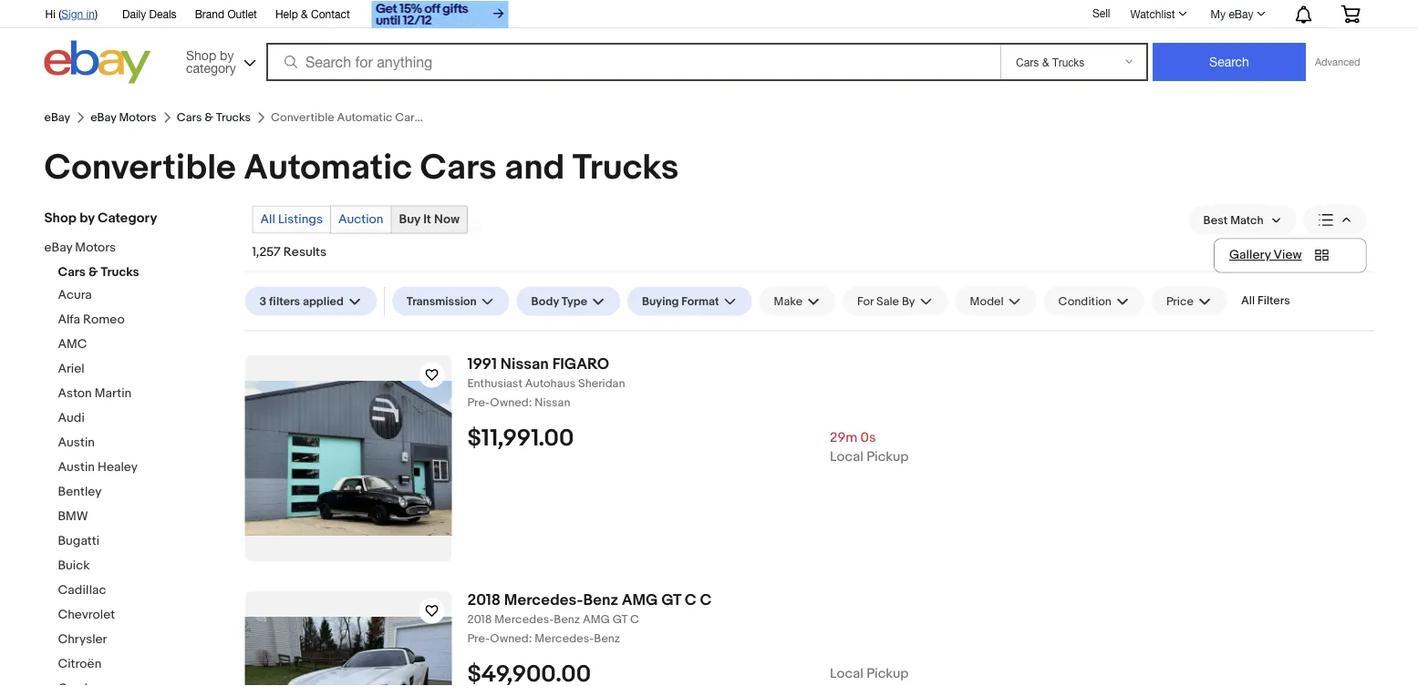 Task type: vqa. For each thing, say whether or not it's contained in the screenshot.
"of"
no



Task type: describe. For each thing, give the bounding box(es) containing it.
cars for automatic
[[420, 147, 497, 189]]

model
[[970, 294, 1004, 309]]

acura
[[58, 288, 92, 303]]

2 vertical spatial mercedes-
[[535, 632, 594, 646]]

Search for anything text field
[[269, 45, 997, 79]]

bmw
[[58, 509, 88, 525]]

filters
[[1258, 294, 1290, 308]]

chevrolet link
[[58, 608, 231, 625]]

local pickup
[[830, 666, 909, 683]]

body type
[[531, 294, 587, 309]]

local inside '29m 0s local pickup'
[[830, 449, 864, 465]]

amc
[[58, 337, 87, 353]]

3 filters applied
[[259, 294, 344, 309]]

alfa
[[58, 312, 80, 328]]

cars & trucks link
[[177, 111, 251, 125]]

1991 nissan figaro enthusiast autohaus sheridan pre-owned : nissan
[[467, 355, 625, 410]]

chrysler link
[[58, 633, 231, 650]]

your shopping cart image
[[1340, 5, 1361, 23]]

price button
[[1152, 287, 1227, 316]]

best
[[1204, 213, 1228, 227]]

my ebay
[[1211, 7, 1254, 20]]

citroën
[[58, 657, 102, 673]]

buying format button
[[628, 287, 752, 316]]

gallery
[[1229, 248, 1271, 263]]

1 horizontal spatial trucks
[[216, 111, 251, 125]]

condition button
[[1044, 287, 1145, 316]]

account navigation
[[35, 0, 1374, 31]]

austin link
[[58, 436, 231, 453]]

aston
[[58, 386, 92, 402]]

: inside 2018 mercedes-benz amg gt c c 2018 mercedes-benz amg gt c pre-owned : mercedes-benz
[[529, 632, 532, 646]]

by for category
[[79, 210, 95, 227]]

alfa romeo link
[[58, 312, 231, 330]]

now
[[434, 212, 460, 228]]

buy it now link
[[392, 207, 467, 233]]

pickup inside '29m 0s local pickup'
[[867, 449, 909, 465]]

healey
[[98, 460, 138, 476]]

austin healey link
[[58, 460, 231, 477]]

figaro
[[552, 355, 609, 374]]

brand
[[195, 7, 224, 20]]

autohaus
[[525, 377, 576, 391]]

convertible
[[44, 147, 236, 189]]

2018 Mercedes-Benz AMG GT C text field
[[467, 613, 1374, 628]]

cadillac link
[[58, 583, 231, 601]]

cadillac
[[58, 583, 106, 599]]

hi ( sign in )
[[45, 7, 98, 20]]

best match button
[[1189, 206, 1297, 235]]

transmission button
[[392, 287, 510, 316]]

format
[[682, 294, 719, 309]]

buick link
[[58, 559, 231, 576]]

2 local from the top
[[830, 666, 864, 683]]

Enthusiast Autohaus Sheridan text field
[[467, 377, 1374, 392]]

daily deals link
[[122, 5, 177, 25]]

3
[[259, 294, 266, 309]]

bugatti
[[58, 534, 99, 550]]

& for cars
[[205, 111, 213, 125]]

best match
[[1204, 213, 1264, 227]]

trucks for automatic
[[573, 147, 679, 189]]

by
[[902, 294, 915, 309]]

shop by category
[[186, 47, 236, 75]]

0 vertical spatial benz
[[583, 591, 618, 610]]

body
[[531, 294, 559, 309]]

0 vertical spatial mercedes-
[[504, 591, 583, 610]]

1 vertical spatial gt
[[613, 613, 628, 627]]

2 vertical spatial benz
[[594, 632, 620, 646]]

ebay for ebay motors
[[90, 111, 116, 125]]

it
[[423, 212, 431, 228]]

outlet
[[227, 7, 257, 20]]

ebay motors cars & trucks acura alfa romeo amc ariel aston martin audi austin austin healey bentley bmw bugatti buick cadillac chevrolet chrysler citroën
[[44, 240, 139, 673]]

applied
[[303, 294, 344, 309]]

1991
[[467, 355, 497, 374]]

all for all listings
[[260, 212, 275, 228]]

0 vertical spatial gt
[[661, 591, 681, 610]]

buick
[[58, 559, 90, 574]]

buy
[[399, 212, 421, 228]]

buying format
[[642, 294, 719, 309]]

1 vertical spatial ebay motors link
[[44, 240, 218, 258]]

1 vertical spatial benz
[[554, 613, 580, 627]]

amc link
[[58, 337, 231, 354]]

chevrolet
[[58, 608, 115, 623]]

bmw link
[[58, 509, 231, 527]]

bentley link
[[58, 485, 231, 502]]

sign in link
[[61, 7, 95, 20]]

ebay inside account navigation
[[1229, 7, 1254, 20]]

listings
[[278, 212, 323, 228]]

match
[[1231, 213, 1264, 227]]

1 horizontal spatial cars
[[177, 111, 202, 125]]

1 2018 from the top
[[467, 591, 501, 610]]

shop by category
[[44, 210, 157, 227]]

advanced link
[[1306, 44, 1369, 80]]

& inside "ebay motors cars & trucks acura alfa romeo amc ariel aston martin audi austin austin healey bentley bmw bugatti buick cadillac chevrolet chrysler citroën"
[[88, 265, 98, 280]]

get an extra 15% off image
[[372, 1, 509, 28]]

and
[[505, 147, 565, 189]]

motors for ebay motors cars & trucks acura alfa romeo amc ariel aston martin audi austin austin healey bentley bmw bugatti buick cadillac chevrolet chrysler citroën
[[75, 240, 116, 256]]

view: list view image
[[1318, 211, 1352, 230]]

category
[[98, 210, 157, 227]]

automatic
[[244, 147, 412, 189]]

0 vertical spatial ebay motors link
[[90, 111, 157, 125]]

bentley
[[58, 485, 102, 500]]

2018 mercedes-benz amg gt c c 2018 mercedes-benz amg gt c pre-owned : mercedes-benz
[[467, 591, 712, 646]]

29m 0s local pickup
[[830, 430, 909, 465]]

1 horizontal spatial amg
[[622, 591, 658, 610]]

sale
[[876, 294, 899, 309]]

ebay for ebay
[[44, 111, 70, 125]]

audi link
[[58, 411, 231, 428]]

bugatti link
[[58, 534, 231, 551]]



Task type: locate. For each thing, give the bounding box(es) containing it.
all listings link
[[253, 207, 330, 233]]

0 horizontal spatial motors
[[75, 240, 116, 256]]

0 vertical spatial pickup
[[867, 449, 909, 465]]

1991 nissan figaro link
[[467, 355, 1374, 374]]

1 vertical spatial amg
[[583, 613, 610, 627]]

convertible automatic cars and trucks
[[44, 147, 679, 189]]

1 horizontal spatial all
[[1241, 294, 1255, 308]]

0 horizontal spatial shop
[[44, 210, 76, 227]]

1 pre- from the top
[[467, 396, 490, 410]]

contact
[[311, 7, 350, 20]]

1 vertical spatial trucks
[[573, 147, 679, 189]]

motors down shop by category
[[75, 240, 116, 256]]

ariel link
[[58, 362, 231, 379]]

0 vertical spatial pre-
[[467, 396, 490, 410]]

citroën link
[[58, 657, 231, 674]]

by for category
[[220, 47, 234, 62]]

0 vertical spatial local
[[830, 449, 864, 465]]

2 horizontal spatial &
[[301, 7, 308, 20]]

0 vertical spatial shop
[[186, 47, 216, 62]]

my ebay link
[[1201, 3, 1274, 25]]

ebay motors link down the category
[[44, 240, 218, 258]]

2 pickup from the top
[[867, 666, 909, 683]]

transmission
[[407, 294, 477, 309]]

0 horizontal spatial c
[[630, 613, 639, 627]]

0s
[[861, 430, 876, 446]]

shop left the category
[[44, 210, 76, 227]]

cars down category
[[177, 111, 202, 125]]

1 austin from the top
[[58, 436, 95, 451]]

hi
[[45, 7, 55, 20]]

austin
[[58, 436, 95, 451], [58, 460, 95, 476]]

motors for ebay motors
[[119, 111, 157, 125]]

cars for motors
[[58, 265, 86, 280]]

0 vertical spatial austin
[[58, 436, 95, 451]]

None text field
[[467, 632, 1374, 647]]

gallery view
[[1229, 248, 1302, 263]]

all left filters
[[1241, 294, 1255, 308]]

ebay for ebay motors cars & trucks acura alfa romeo amc ariel aston martin audi austin austin healey bentley bmw bugatti buick cadillac chevrolet chrysler citroën
[[44, 240, 72, 256]]

1 vertical spatial nissan
[[535, 396, 571, 410]]

0 horizontal spatial trucks
[[101, 265, 139, 280]]

2 pre- from the top
[[467, 632, 490, 646]]

ebay motors link up 'convertible'
[[90, 111, 157, 125]]

1 vertical spatial pickup
[[867, 666, 909, 683]]

2018
[[467, 591, 501, 610], [467, 613, 492, 627]]

& inside 'link'
[[301, 7, 308, 20]]

sheridan
[[578, 377, 625, 391]]

trucks for motors
[[101, 265, 139, 280]]

1 horizontal spatial &
[[205, 111, 213, 125]]

2 horizontal spatial cars
[[420, 147, 497, 189]]

1 vertical spatial mercedes-
[[495, 613, 554, 627]]

category
[[186, 60, 236, 75]]

0 horizontal spatial all
[[260, 212, 275, 228]]

1 vertical spatial by
[[79, 210, 95, 227]]

shop by category banner
[[35, 0, 1374, 88]]

cars up now
[[420, 147, 497, 189]]

acura link
[[58, 288, 231, 305]]

0 vertical spatial :
[[529, 396, 532, 410]]

ebay right ebay link
[[90, 111, 116, 125]]

nissan
[[501, 355, 549, 374], [535, 396, 571, 410]]

2 2018 from the top
[[467, 613, 492, 627]]

0 horizontal spatial amg
[[583, 613, 610, 627]]

daily deals
[[122, 7, 177, 20]]

by inside shop by category
[[220, 47, 234, 62]]

all listings
[[260, 212, 323, 228]]

all for all filters
[[1241, 294, 1255, 308]]

2018 mercedes-benz amg gt c c image
[[245, 617, 452, 687]]

2 horizontal spatial trucks
[[573, 147, 679, 189]]

& up acura
[[88, 265, 98, 280]]

nissan up 'autohaus'
[[501, 355, 549, 374]]

condition
[[1059, 294, 1112, 309]]

mercedes-
[[504, 591, 583, 610], [495, 613, 554, 627], [535, 632, 594, 646]]

make
[[774, 294, 803, 309]]

brand outlet link
[[195, 5, 257, 25]]

none submit inside "shop by category" "banner"
[[1153, 43, 1306, 81]]

2 : from the top
[[529, 632, 532, 646]]

owned inside 1991 nissan figaro enthusiast autohaus sheridan pre-owned : nissan
[[490, 396, 529, 410]]

pickup down 0s
[[867, 449, 909, 465]]

by left the category
[[79, 210, 95, 227]]

for sale by button
[[843, 287, 948, 316]]

0 vertical spatial nissan
[[501, 355, 549, 374]]

1 vertical spatial cars
[[420, 147, 497, 189]]

1 horizontal spatial gt
[[661, 591, 681, 610]]

ebay right "my" at the top right
[[1229, 7, 1254, 20]]

0 vertical spatial amg
[[622, 591, 658, 610]]

1 vertical spatial 2018
[[467, 613, 492, 627]]

0 vertical spatial all
[[260, 212, 275, 228]]

audi
[[58, 411, 85, 426]]

None text field
[[467, 396, 1374, 411]]

(
[[59, 7, 61, 20]]

2 vertical spatial trucks
[[101, 265, 139, 280]]

amg
[[622, 591, 658, 610], [583, 613, 610, 627]]

owned inside 2018 mercedes-benz amg gt c c 2018 mercedes-benz amg gt c pre-owned : mercedes-benz
[[490, 632, 529, 646]]

chrysler
[[58, 633, 107, 648]]

owned
[[490, 396, 529, 410], [490, 632, 529, 646]]

1 vertical spatial motors
[[75, 240, 116, 256]]

martin
[[95, 386, 132, 402]]

all up 1,257
[[260, 212, 275, 228]]

1 vertical spatial local
[[830, 666, 864, 683]]

1 horizontal spatial by
[[220, 47, 234, 62]]

in
[[86, 7, 95, 20]]

brand outlet
[[195, 7, 257, 20]]

2 owned from the top
[[490, 632, 529, 646]]

trucks right and
[[573, 147, 679, 189]]

ebay inside "ebay motors cars & trucks acura alfa romeo amc ariel aston martin audi austin austin healey bentley bmw bugatti buick cadillac chevrolet chrysler citroën"
[[44, 240, 72, 256]]

auction
[[338, 212, 384, 228]]

advanced
[[1315, 56, 1360, 68]]

help & contact link
[[275, 5, 350, 25]]

nissan down 'autohaus'
[[535, 396, 571, 410]]

deals
[[149, 7, 177, 20]]

aston martin link
[[58, 386, 231, 404]]

1 vertical spatial all
[[1241, 294, 1255, 308]]

1 : from the top
[[529, 396, 532, 410]]

austin down audi
[[58, 436, 95, 451]]

1 vertical spatial pre-
[[467, 632, 490, 646]]

watchlist
[[1131, 7, 1175, 20]]

sell link
[[1084, 6, 1119, 19]]

shop down brand
[[186, 47, 216, 62]]

None submit
[[1153, 43, 1306, 81]]

none text field containing pre-owned
[[467, 632, 1374, 647]]

motors up 'convertible'
[[119, 111, 157, 125]]

1 horizontal spatial motors
[[119, 111, 157, 125]]

1 vertical spatial &
[[205, 111, 213, 125]]

1 horizontal spatial c
[[685, 591, 697, 610]]

motors inside "ebay motors cars & trucks acura alfa romeo amc ariel aston martin audi austin austin healey bentley bmw bugatti buick cadillac chevrolet chrysler citroën"
[[75, 240, 116, 256]]

0 horizontal spatial cars
[[58, 265, 86, 280]]

trucks down category
[[216, 111, 251, 125]]

& for help
[[301, 7, 308, 20]]

sell
[[1093, 6, 1110, 19]]

29m
[[830, 430, 858, 446]]

all filters button
[[1234, 287, 1298, 316]]

2 vertical spatial cars
[[58, 265, 86, 280]]

0 vertical spatial cars
[[177, 111, 202, 125]]

0 horizontal spatial gt
[[613, 613, 628, 627]]

ebay left the ebay motors
[[44, 111, 70, 125]]

by
[[220, 47, 234, 62], [79, 210, 95, 227]]

pickup
[[867, 449, 909, 465], [867, 666, 909, 683]]

austin up bentley
[[58, 460, 95, 476]]

make button
[[759, 287, 836, 316]]

1,257
[[252, 244, 281, 260]]

0 vertical spatial 2018
[[467, 591, 501, 610]]

enthusiast
[[467, 377, 523, 391]]

ariel
[[58, 362, 84, 377]]

all inside the all listings link
[[260, 212, 275, 228]]

gt
[[661, 591, 681, 610], [613, 613, 628, 627]]

cars & trucks
[[177, 111, 251, 125]]

help & contact
[[275, 7, 350, 20]]

)
[[95, 7, 98, 20]]

0 horizontal spatial by
[[79, 210, 95, 227]]

for sale by
[[857, 294, 915, 309]]

ebay up acura
[[44, 240, 72, 256]]

model button
[[955, 287, 1037, 316]]

& down category
[[205, 111, 213, 125]]

price
[[1166, 294, 1194, 309]]

2018 mercedes-benz amg gt c c link
[[467, 591, 1374, 610]]

auction link
[[331, 207, 391, 233]]

body type button
[[517, 287, 620, 316]]

1,257 results
[[252, 244, 326, 260]]

sign
[[61, 7, 83, 20]]

results
[[284, 244, 326, 260]]

2 horizontal spatial c
[[700, 591, 712, 610]]

1 local from the top
[[830, 449, 864, 465]]

shop for shop by category
[[44, 210, 76, 227]]

1991 nissan figaro image
[[245, 381, 452, 536]]

buying
[[642, 294, 679, 309]]

0 horizontal spatial &
[[88, 265, 98, 280]]

trucks up acura link
[[101, 265, 139, 280]]

0 vertical spatial by
[[220, 47, 234, 62]]

1 vertical spatial shop
[[44, 210, 76, 227]]

shop by category button
[[178, 41, 260, 80]]

pickup down '2018 mercedes-benz amg gt c' text box
[[867, 666, 909, 683]]

2 vertical spatial &
[[88, 265, 98, 280]]

1 vertical spatial owned
[[490, 632, 529, 646]]

pre- inside 1991 nissan figaro enthusiast autohaus sheridan pre-owned : nissan
[[467, 396, 490, 410]]

0 vertical spatial motors
[[119, 111, 157, 125]]

shop for shop by category
[[186, 47, 216, 62]]

2 austin from the top
[[58, 460, 95, 476]]

all inside all filters button
[[1241, 294, 1255, 308]]

all filters
[[1241, 294, 1290, 308]]

none text field containing pre-owned
[[467, 396, 1374, 411]]

1 pickup from the top
[[867, 449, 909, 465]]

0 vertical spatial trucks
[[216, 111, 251, 125]]

1 owned from the top
[[490, 396, 529, 410]]

shop inside shop by category
[[186, 47, 216, 62]]

pre- inside 2018 mercedes-benz amg gt c c 2018 mercedes-benz amg gt c pre-owned : mercedes-benz
[[467, 632, 490, 646]]

type
[[562, 294, 587, 309]]

local
[[830, 449, 864, 465], [830, 666, 864, 683]]

1 vertical spatial :
[[529, 632, 532, 646]]

0 vertical spatial &
[[301, 7, 308, 20]]

trucks inside "ebay motors cars & trucks acura alfa romeo amc ariel aston martin audi austin austin healey bentley bmw bugatti buick cadillac chevrolet chrysler citroën"
[[101, 265, 139, 280]]

cars up acura
[[58, 265, 86, 280]]

& right help
[[301, 7, 308, 20]]

cars inside "ebay motors cars & trucks acura alfa romeo amc ariel aston martin audi austin austin healey bentley bmw bugatti buick cadillac chevrolet chrysler citroën"
[[58, 265, 86, 280]]

1 horizontal spatial shop
[[186, 47, 216, 62]]

1 vertical spatial austin
[[58, 460, 95, 476]]

0 vertical spatial owned
[[490, 396, 529, 410]]

benz
[[583, 591, 618, 610], [554, 613, 580, 627], [594, 632, 620, 646]]

: inside 1991 nissan figaro enthusiast autohaus sheridan pre-owned : nissan
[[529, 396, 532, 410]]

by down brand outlet link
[[220, 47, 234, 62]]



